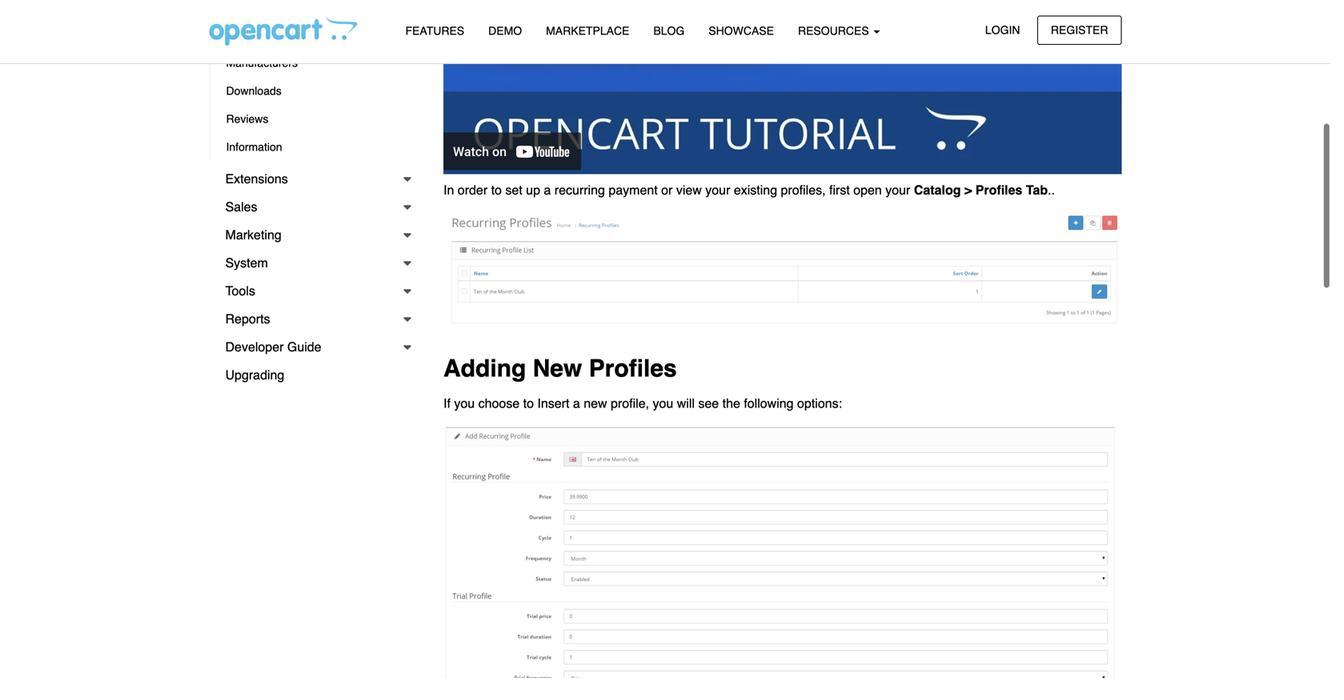 Task type: describe. For each thing, give the bounding box(es) containing it.
opencart - open source shopping cart solution image
[[209, 17, 357, 46]]

if
[[444, 396, 451, 411]]

information
[[226, 141, 282, 153]]

features link
[[394, 17, 476, 45]]

options
[[226, 28, 265, 41]]

resources link
[[786, 17, 892, 45]]

tools
[[225, 283, 255, 298]]

developer
[[225, 339, 284, 354]]

catalog
[[914, 183, 961, 197]]

downloads
[[226, 84, 282, 97]]

in order to set up a recurring payment or view your existing profiles, first open your catalog > profiles tab ..
[[444, 183, 1055, 197]]

information link
[[210, 133, 420, 161]]

0 vertical spatial profiles
[[976, 183, 1023, 197]]

downloads link
[[210, 77, 420, 105]]

demo link
[[476, 17, 534, 45]]

existing
[[734, 183, 777, 197]]

marketing link
[[209, 221, 420, 249]]

login
[[985, 24, 1020, 36]]

register link
[[1038, 16, 1122, 45]]

options:
[[797, 396, 842, 411]]

catalog profiles page image
[[444, 210, 1122, 334]]

or
[[661, 183, 673, 197]]

tools link
[[209, 277, 420, 305]]

adding new profiles image
[[444, 424, 1122, 678]]

reviews link
[[210, 105, 420, 133]]

register
[[1051, 24, 1108, 36]]

marketing
[[225, 227, 282, 242]]

>
[[965, 183, 972, 197]]

profile,
[[611, 396, 649, 411]]

profiles,
[[781, 183, 826, 197]]

upgrading link
[[209, 361, 420, 389]]

features
[[406, 24, 464, 37]]

manufacturers
[[226, 56, 298, 69]]

0 vertical spatial to
[[491, 183, 502, 197]]

order
[[458, 183, 488, 197]]

login link
[[972, 16, 1034, 45]]

showcase link
[[697, 17, 786, 45]]

reviews
[[226, 112, 269, 125]]

insert
[[538, 396, 570, 411]]

set
[[505, 183, 523, 197]]

sales
[[225, 199, 257, 214]]

if you choose to insert a new profile, you will see the following options:
[[444, 396, 842, 411]]

system
[[225, 255, 268, 270]]

resources
[[798, 24, 872, 37]]

view
[[676, 183, 702, 197]]

manufacturers link
[[210, 49, 420, 77]]

new
[[533, 355, 582, 382]]

guide
[[287, 339, 322, 354]]



Task type: vqa. For each thing, say whether or not it's contained in the screenshot.
Opencart in the When You Are Finished Reading This Guide, You Will Be Comfortable With Using The Opencart Interface To Set Up Your Online Shop And Maintain It Over Time.
no



Task type: locate. For each thing, give the bounding box(es) containing it.
payment
[[609, 183, 658, 197]]

the
[[723, 396, 740, 411]]

a left new
[[573, 396, 580, 411]]

choose
[[478, 396, 520, 411]]

up
[[526, 183, 540, 197]]

developer guide
[[225, 339, 322, 354]]

1 horizontal spatial profiles
[[976, 183, 1023, 197]]

you
[[454, 396, 475, 411], [653, 396, 674, 411]]

2 you from the left
[[653, 396, 674, 411]]

..
[[1048, 183, 1055, 197]]

in
[[444, 183, 454, 197]]

you left will
[[653, 396, 674, 411]]

0 horizontal spatial profiles
[[589, 355, 677, 382]]

profiles right >
[[976, 183, 1023, 197]]

adding new profiles
[[444, 355, 677, 382]]

your
[[706, 183, 730, 197], [886, 183, 911, 197]]

1 horizontal spatial you
[[653, 396, 674, 411]]

reports
[[225, 311, 270, 326]]

1 horizontal spatial your
[[886, 183, 911, 197]]

1 your from the left
[[706, 183, 730, 197]]

upgrading
[[225, 367, 284, 382]]

a right up
[[544, 183, 551, 197]]

to left set
[[491, 183, 502, 197]]

0 horizontal spatial you
[[454, 396, 475, 411]]

open
[[854, 183, 882, 197]]

marketplace link
[[534, 17, 642, 45]]

a
[[544, 183, 551, 197], [573, 396, 580, 411]]

a for up
[[544, 183, 551, 197]]

extensions
[[225, 171, 288, 186]]

to left insert
[[523, 396, 534, 411]]

following
[[744, 396, 794, 411]]

demo
[[488, 24, 522, 37]]

see
[[698, 396, 719, 411]]

blog
[[654, 24, 685, 37]]

1 vertical spatial to
[[523, 396, 534, 411]]

1 you from the left
[[454, 396, 475, 411]]

0 vertical spatial a
[[544, 183, 551, 197]]

profiles up profile,
[[589, 355, 677, 382]]

adding
[[444, 355, 526, 382]]

1 vertical spatial profiles
[[589, 355, 677, 382]]

sales link
[[209, 193, 420, 221]]

your right open
[[886, 183, 911, 197]]

0 horizontal spatial your
[[706, 183, 730, 197]]

a for insert
[[573, 396, 580, 411]]

options link
[[210, 21, 420, 49]]

will
[[677, 396, 695, 411]]

new
[[584, 396, 607, 411]]

blog link
[[642, 17, 697, 45]]

recurring
[[555, 183, 605, 197]]

2 your from the left
[[886, 183, 911, 197]]

marketplace
[[546, 24, 630, 37]]

0 horizontal spatial to
[[491, 183, 502, 197]]

1 horizontal spatial to
[[523, 396, 534, 411]]

showcase
[[709, 24, 774, 37]]

developer guide link
[[209, 333, 420, 361]]

tab
[[1026, 183, 1048, 197]]

your right view
[[706, 183, 730, 197]]

to
[[491, 183, 502, 197], [523, 396, 534, 411]]

system link
[[209, 249, 420, 277]]

0 horizontal spatial a
[[544, 183, 551, 197]]

1 vertical spatial a
[[573, 396, 580, 411]]

1 horizontal spatial a
[[573, 396, 580, 411]]

first
[[829, 183, 850, 197]]

reports link
[[209, 305, 420, 333]]

profiles
[[976, 183, 1023, 197], [589, 355, 677, 382]]

you right if on the bottom
[[454, 396, 475, 411]]

extensions link
[[209, 165, 420, 193]]



